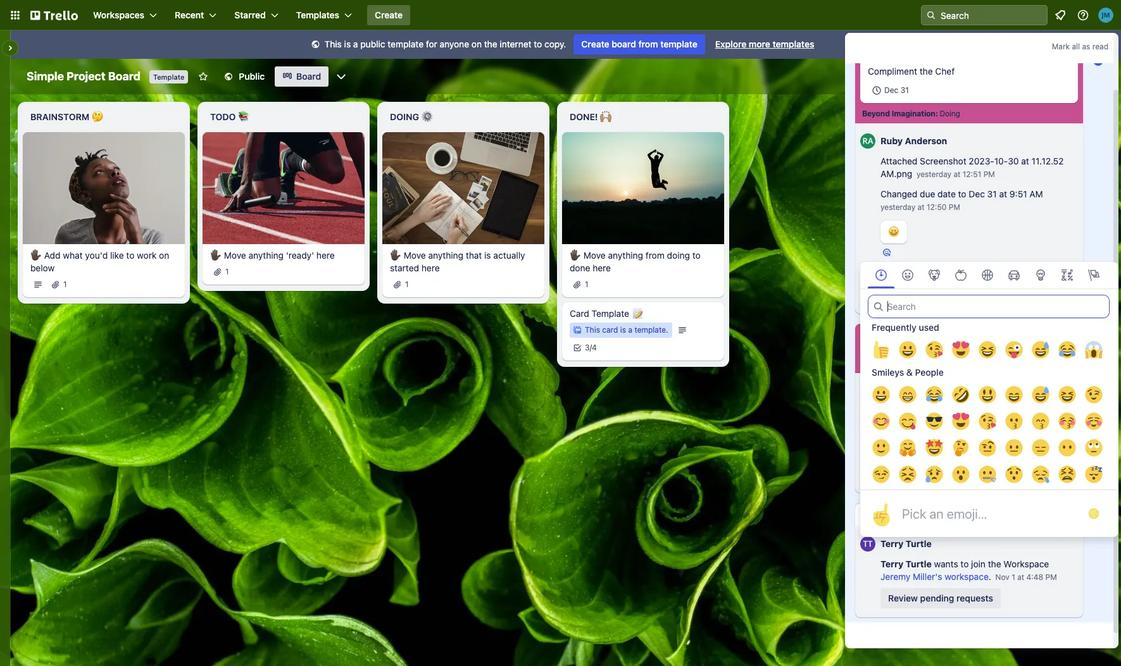 Task type: describe. For each thing, give the bounding box(es) containing it.
simple project board
[[27, 70, 141, 83]]

0 horizontal spatial 31
[[901, 85, 909, 95]]

31 inside changed due date to dec 31 at 9:51 am yesterday at 12:50 pm
[[988, 189, 997, 199]]

3 / 4
[[585, 343, 597, 353]]

Search search field
[[868, 295, 1110, 319]]

on for work
[[159, 250, 169, 261]]

jeremy miller's workspace
[[880, 510, 988, 521]]

to inside ✋🏿 move anything from doing to done here
[[693, 250, 701, 261]]

12:51
[[963, 170, 982, 179]]

on for anyone
[[472, 39, 482, 49]]

2 vertical spatial is
[[620, 325, 626, 335]]

✋🏿 for ✋🏿 move anything from doing to done here
[[570, 250, 581, 261]]

30
[[1008, 156, 1019, 167]]

beyond for create
[[862, 359, 890, 369]]

0 vertical spatial jeremy
[[880, 510, 909, 521]]

at left '12:51' on the right top of page
[[954, 170, 961, 179]]

mark all as read button
[[1052, 41, 1109, 53]]

✋🏿 add what you'd like to work on below link
[[30, 249, 177, 275]]

at inside 'yesterday at 9:46 am'
[[1042, 464, 1049, 473]]

the left internet
[[484, 39, 498, 49]]

as
[[1083, 42, 1091, 51]]

review pending requests link
[[881, 589, 1001, 609]]

2 terry from the top
[[881, 386, 904, 396]]

anything for 'ready'
[[249, 250, 284, 261]]

brainstorm 🤔
[[30, 111, 103, 122]]

✋🏿 for ✋🏿 move anything 'ready' here
[[210, 250, 222, 261]]

TODO 📚 text field
[[203, 107, 365, 127]]

will
[[1001, 411, 1014, 422]]

ruby anderson (rubyanderson7) image
[[861, 132, 876, 151]]

pm inside terry turtle wants to join the workspace jeremy miller's workspace . nov 1 at 4:48 pm
[[1046, 573, 1057, 583]]

dmugisha (dmugisha) image
[[1056, 68, 1074, 85]]

card
[[602, 325, 618, 335]]

social
[[940, 359, 961, 369]]

screenshot 2023-10-30 at 11.12.52 am.png
[[881, 156, 1064, 179]]

open information menu image
[[1077, 9, 1090, 22]]

changed
[[881, 189, 918, 199]]

: for instagram
[[936, 359, 938, 369]]

ruby anderson
[[881, 136, 948, 146]]

terry turtle button up you
[[881, 275, 932, 286]]

0 vertical spatial workspace
[[944, 510, 988, 521]]

to left copy.
[[534, 39, 542, 49]]

primary element
[[0, 0, 1122, 30]]

sm image
[[309, 39, 322, 51]]

0 vertical spatial miller's
[[912, 510, 941, 521]]

create for create board from template
[[582, 39, 610, 49]]

BRAINSTORM 🤔 text field
[[23, 107, 185, 127]]

attached for attached have a good day.gif
[[881, 462, 918, 473]]

doing
[[390, 111, 419, 122]]

a for attached
[[943, 462, 948, 473]]

template.
[[635, 325, 668, 335]]

beyond imagination link for compliment
[[862, 109, 936, 119]]

customize views image
[[335, 70, 348, 83]]

image
[[955, 411, 980, 422]]

this is a public template for anyone on the internet to copy.
[[325, 39, 566, 49]]

below
[[30, 263, 55, 273]]

review pending requests
[[888, 593, 994, 604]]

yesterday inside changed due date to dec 31 at 9:51 am yesterday at 12:50 pm
[[881, 203, 916, 212]]

starred button
[[227, 5, 286, 25]]

DOING ⚙️ text field
[[382, 107, 545, 127]]

terry turtle (terryturtle) image for terry turtle button above '9:54'
[[861, 272, 876, 291]]

surely
[[1017, 411, 1041, 422]]

terry turtle button up join
[[856, 527, 1084, 557]]

create board from template
[[582, 39, 698, 49]]

attract
[[1044, 411, 1071, 422]]

that inside "✋🏿 move anything that is actually started here"
[[466, 250, 482, 261]]

create board from template link
[[574, 34, 705, 54]]

youth
[[904, 424, 927, 434]]

project
[[67, 70, 106, 83]]

⚙️
[[421, 111, 433, 122]]

workspaces
[[93, 9, 144, 20]]

yesterday inside terry turtle yesterday at 9:49 am
[[936, 387, 971, 396]]

terry turtle yesterday at 9:49 am
[[881, 386, 1013, 396]]

4:48
[[1027, 573, 1044, 583]]

recent
[[175, 9, 204, 20]]

1 turtle from the top
[[906, 275, 932, 286]]

i
[[888, 411, 891, 422]]

1 vertical spatial a
[[628, 325, 633, 335]]

screenshot
[[920, 156, 967, 167]]

terry turtle (terryturtle) image for terry turtle button above join
[[861, 535, 876, 554]]

i have added an image that will surely attract the youth vote! link
[[881, 405, 1078, 441]]

templates button
[[289, 5, 360, 25]]

1 for ✋🏿 move anything 'ready' here
[[225, 267, 229, 277]]

am inside terry turtle yesterday at 9:49 am
[[1001, 387, 1013, 396]]

media
[[963, 359, 984, 369]]

good
[[950, 462, 971, 473]]

✋🏿 move anything that is actually started here
[[390, 250, 525, 273]]

create for create
[[375, 9, 403, 20]]

the inside i have added an image that will surely attract the youth vote!
[[888, 424, 902, 434]]

1 for ✋🏿 move anything that is actually started here
[[405, 280, 409, 289]]

recent button
[[167, 5, 224, 25]]

1 terry from the top
[[881, 275, 904, 286]]

4
[[592, 343, 597, 353]]

an inside i have added an image that will surely attract the youth vote!
[[943, 411, 953, 422]]

✋🏿 move anything 'ready' here
[[210, 250, 335, 261]]

to inside changed due date to dec 31 at 9:51 am yesterday at 12:50 pm
[[959, 189, 967, 199]]

day.gif
[[974, 462, 1001, 473]]

here for ✋🏿 move anything that is actually started here
[[422, 263, 440, 273]]

/
[[590, 343, 592, 353]]

this for this card is a template.
[[585, 325, 600, 335]]

dec inside changed due date to dec 31 at 9:51 am yesterday at 12:50 pm
[[969, 189, 985, 199]]

✋🏿 for ✋🏿 move anything that is actually started here
[[390, 250, 401, 261]]

show menu image
[[1098, 70, 1111, 83]]

0 vertical spatial from
[[639, 39, 658, 49]]

that inside i have added an image that will surely attract the youth vote!
[[982, 411, 999, 422]]

anderson
[[905, 136, 948, 146]]

Board name text field
[[20, 66, 147, 87]]

public
[[361, 39, 385, 49]]

.
[[989, 572, 992, 583]]

0 vertical spatial pm
[[984, 170, 995, 179]]

back to home image
[[30, 5, 78, 25]]

🙌🏽
[[600, 111, 612, 122]]

review
[[888, 593, 918, 604]]

2 turtle from the top
[[906, 386, 932, 396]]

beyond imagination : social media
[[862, 359, 984, 369]]

9:46
[[1051, 464, 1068, 473]]

'ready'
[[286, 250, 314, 261]]

2023-
[[969, 156, 995, 167]]

templates
[[773, 39, 815, 49]]

you
[[910, 296, 925, 307]]

simple
[[27, 70, 64, 83]]

at left 9:51
[[1000, 189, 1008, 199]]

to inside terry turtle wants to join the workspace jeremy miller's workspace . nov 1 at 4:48 pm
[[961, 559, 969, 570]]

starred
[[234, 9, 266, 20]]

from inside ✋🏿 move anything from doing to done here
[[646, 250, 665, 261]]

add
[[44, 250, 61, 261]]

workspaces button
[[85, 5, 165, 25]]

explore more templates
[[715, 39, 815, 49]]

create button
[[367, 5, 410, 25]]

internet
[[500, 39, 532, 49]]

this for this is a public template for anyone on the internet to copy.
[[325, 39, 342, 49]]

0 horizontal spatial template
[[153, 73, 185, 81]]

more
[[749, 39, 771, 49]]

public button
[[216, 66, 272, 87]]

pick an emoji…
[[902, 507, 988, 522]]

card
[[570, 308, 589, 319]]

at inside terry turtle wants to join the workspace jeremy miller's workspace . nov 1 at 4:48 pm
[[1018, 573, 1025, 583]]

✋🏿 move anything from doing to done here link
[[570, 249, 717, 275]]

date
[[938, 189, 956, 199]]

jeremy miller's workspace link
[[881, 572, 989, 583]]

2 terry turtle (terryturtle) image from the top
[[861, 382, 876, 401]]

3 turtle from the top
[[906, 539, 932, 550]]

miller's inside terry turtle wants to join the workspace jeremy miller's workspace . nov 1 at 4:48 pm
[[913, 572, 943, 583]]

am inside 'yesterday at 9:46 am'
[[881, 476, 893, 486]]

beyond imagination link for create
[[862, 359, 936, 369]]

Search field
[[937, 6, 1047, 25]]



Task type: locate. For each thing, give the bounding box(es) containing it.
pm inside changed due date to dec 31 at 9:51 am yesterday at 12:50 pm
[[949, 203, 961, 212]]

0 horizontal spatial here
[[317, 250, 335, 261]]

is left public
[[344, 39, 351, 49]]

dec down compliment
[[885, 85, 899, 95]]

2 beyond imagination link from the top
[[862, 359, 936, 369]]

📝
[[632, 308, 643, 319]]

create inside create board from template link
[[582, 39, 610, 49]]

pm down date
[[949, 203, 961, 212]]

added you yesterday at 9:54 am
[[881, 296, 1006, 307]]

1 down started
[[405, 280, 409, 289]]

4 turtle from the top
[[906, 559, 932, 570]]

0 vertical spatial this
[[325, 39, 342, 49]]

actually
[[494, 250, 525, 261]]

create instagram link
[[861, 329, 1078, 353]]

compliment the chef
[[868, 66, 955, 77]]

here inside ✋🏿 move anything from doing to done here
[[593, 263, 611, 273]]

board inside text field
[[108, 70, 141, 83]]

terry turtle
[[881, 275, 932, 286], [881, 539, 932, 550]]

board right project
[[108, 70, 141, 83]]

yesterday inside 'yesterday at 9:46 am'
[[1005, 464, 1040, 473]]

pick
[[902, 507, 927, 522]]

pm right 4:48
[[1046, 573, 1057, 583]]

create inside create instagram 'link'
[[868, 336, 895, 347]]

terry turtle for terry turtle button on top of you
[[881, 275, 932, 286]]

1 vertical spatial 31
[[988, 189, 997, 199]]

0 horizontal spatial on
[[159, 250, 169, 261]]

on
[[472, 39, 482, 49], [159, 250, 169, 261]]

here right "done"
[[593, 263, 611, 273]]

that
[[466, 250, 482, 261], [982, 411, 999, 422]]

am right '9:54'
[[994, 297, 1006, 307]]

workspace down join
[[945, 572, 989, 583]]

1 vertical spatial is
[[485, 250, 491, 261]]

workspace down 'yesterday at 9:46 am'
[[944, 510, 988, 521]]

3
[[585, 343, 590, 353]]

mark
[[1052, 42, 1070, 51]]

: for the
[[936, 109, 938, 118]]

due
[[920, 189, 936, 199]]

to right doing
[[693, 250, 701, 261]]

0 vertical spatial terry turtle
[[881, 275, 932, 286]]

2 ✋🏿 from the left
[[210, 250, 222, 261]]

on right work
[[159, 250, 169, 261]]

template
[[153, 73, 185, 81], [592, 308, 629, 319]]

create instagram
[[868, 336, 939, 347]]

31 left 9:51
[[988, 189, 997, 199]]

template left 'for'
[[388, 39, 424, 49]]

ruby anderson button down beyond imagination : doing
[[881, 136, 948, 146]]

on inside ✋🏿 add what you'd like to work on below
[[159, 250, 169, 261]]

miller's down wants
[[913, 572, 943, 583]]

create up public
[[375, 9, 403, 20]]

is right the card
[[620, 325, 626, 335]]

explore more templates link
[[708, 34, 822, 54]]

anything
[[249, 250, 284, 261], [428, 250, 464, 261], [608, 250, 643, 261]]

public
[[239, 71, 265, 82]]

1 template from the left
[[388, 39, 424, 49]]

1 beyond from the top
[[862, 109, 890, 118]]

template
[[388, 39, 424, 49], [661, 39, 698, 49]]

anything for that
[[428, 250, 464, 261]]

0 horizontal spatial template
[[388, 39, 424, 49]]

template left star or unstar board image
[[153, 73, 185, 81]]

1 vertical spatial attached
[[881, 462, 918, 473]]

for
[[426, 39, 437, 49]]

1 vertical spatial this
[[585, 325, 600, 335]]

1 : from the top
[[936, 109, 938, 118]]

1 horizontal spatial a
[[628, 325, 633, 335]]

2 vertical spatial pm
[[1046, 573, 1057, 583]]

1 vertical spatial jeremy
[[881, 572, 911, 583]]

am.png
[[881, 168, 913, 179]]

at down due
[[918, 203, 925, 212]]

at left '9:54'
[[966, 297, 973, 307]]

✋🏿
[[30, 250, 42, 261], [210, 250, 222, 261], [390, 250, 401, 261], [570, 250, 581, 261]]

am down attached have a good day.gif
[[881, 476, 893, 486]]

the up .
[[988, 559, 1002, 570]]

at left 9:46
[[1042, 464, 1049, 473]]

board
[[612, 39, 636, 49]]

0 vertical spatial dec
[[885, 85, 899, 95]]

terry down pick
[[881, 539, 904, 550]]

to right date
[[959, 189, 967, 199]]

9:54
[[975, 297, 992, 307]]

4 terry from the top
[[881, 559, 904, 570]]

1 ✋🏿 from the left
[[30, 250, 42, 261]]

12:50
[[927, 203, 947, 212]]

1 vertical spatial that
[[982, 411, 999, 422]]

from right board at the top right
[[639, 39, 658, 49]]

grinning image
[[888, 226, 900, 237]]

: left doing
[[936, 109, 938, 118]]

1 vertical spatial terry turtle
[[881, 539, 932, 550]]

1 anything from the left
[[249, 250, 284, 261]]

imagination
[[892, 109, 936, 118], [892, 359, 936, 369]]

a for this
[[353, 39, 358, 49]]

am right 9:49
[[1001, 387, 1013, 396]]

move
[[224, 250, 246, 261], [404, 250, 426, 261], [584, 250, 606, 261]]

have
[[893, 411, 912, 422]]

1 right nov
[[1012, 573, 1016, 583]]

the inside terry turtle wants to join the workspace jeremy miller's workspace . nov 1 at 4:48 pm
[[988, 559, 1002, 570]]

to inside ✋🏿 add what you'd like to work on below
[[126, 250, 134, 261]]

1 attached from the top
[[881, 156, 920, 167]]

beyond
[[862, 109, 890, 118], [862, 359, 890, 369]]

create inside button
[[375, 9, 403, 20]]

at inside terry turtle yesterday at 9:49 am
[[973, 387, 980, 396]]

11.12.52
[[1032, 156, 1064, 167]]

a left public
[[353, 39, 358, 49]]

read
[[1093, 42, 1109, 51]]

1 vertical spatial beyond
[[862, 359, 890, 369]]

1 horizontal spatial is
[[485, 250, 491, 261]]

0 vertical spatial an
[[943, 411, 953, 422]]

0 vertical spatial attached
[[881, 156, 920, 167]]

the
[[484, 39, 498, 49], [920, 66, 933, 77], [888, 424, 902, 434], [988, 559, 1002, 570]]

1 down '✋🏿 move anything 'ready' here'
[[225, 267, 229, 277]]

an right pick
[[930, 507, 944, 522]]

board
[[108, 70, 141, 83], [296, 71, 321, 82]]

requests
[[957, 593, 994, 604]]

0 vertical spatial a
[[353, 39, 358, 49]]

yesterday
[[917, 170, 952, 179], [881, 203, 916, 212], [929, 297, 964, 307], [936, 387, 971, 396], [1005, 464, 1040, 473]]

0 horizontal spatial dec
[[885, 85, 899, 95]]

1 down what
[[63, 280, 67, 289]]

: left social
[[936, 359, 938, 369]]

9:49
[[982, 387, 999, 396]]

0 horizontal spatial is
[[344, 39, 351, 49]]

attached left have
[[881, 462, 918, 473]]

the down i
[[888, 424, 902, 434]]

2 anything from the left
[[428, 250, 464, 261]]

yesterday down social
[[936, 387, 971, 396]]

terry inside terry turtle wants to join the workspace jeremy miller's workspace . nov 1 at 4:48 pm
[[881, 559, 904, 570]]

0 horizontal spatial create
[[375, 9, 403, 20]]

1 horizontal spatial template
[[592, 308, 629, 319]]

attached for attached
[[881, 156, 920, 167]]

this right sm image
[[325, 39, 342, 49]]

1 vertical spatial :
[[936, 359, 938, 369]]

jeremy miller (jeremymiller198) image
[[1099, 8, 1114, 23]]

1 vertical spatial workspace
[[945, 572, 989, 583]]

terry turtle up you
[[881, 275, 932, 286]]

2 horizontal spatial anything
[[608, 250, 643, 261]]

that left actually
[[466, 250, 482, 261]]

1 horizontal spatial 31
[[988, 189, 997, 199]]

2 terry turtle from the top
[[881, 539, 932, 550]]

search image
[[926, 10, 937, 20]]

0 vertical spatial is
[[344, 39, 351, 49]]

create left instagram on the right bottom
[[868, 336, 895, 347]]

ruby anderson button up 2023-
[[856, 123, 1084, 154]]

at
[[1022, 156, 1030, 167], [954, 170, 961, 179], [1000, 189, 1008, 199], [918, 203, 925, 212], [966, 297, 973, 307], [973, 387, 980, 396], [1042, 464, 1049, 473], [1018, 573, 1025, 583]]

done!
[[570, 111, 598, 122]]

is inside "✋🏿 move anything that is actually started here"
[[485, 250, 491, 261]]

1 vertical spatial miller's
[[913, 572, 943, 583]]

board inside "link"
[[296, 71, 321, 82]]

1 vertical spatial dec
[[969, 189, 985, 199]]

am inside added you yesterday at 9:54 am
[[994, 297, 1006, 307]]

0 horizontal spatial anything
[[249, 250, 284, 261]]

started
[[390, 263, 419, 273]]

4 ✋🏿 from the left
[[570, 250, 581, 261]]

i have added an image that will surely attract the youth vote!
[[888, 411, 1071, 434]]

beyond for compliment
[[862, 109, 890, 118]]

create left board at the top right
[[582, 39, 610, 49]]

31 down compliment the chef
[[901, 85, 909, 95]]

2 horizontal spatial create
[[868, 336, 895, 347]]

1 vertical spatial on
[[159, 250, 169, 261]]

attached have a good day.gif
[[881, 462, 1001, 473]]

at left 4:48
[[1018, 573, 1025, 583]]

0 vertical spatial :
[[936, 109, 938, 118]]

yesterday down changed
[[881, 203, 916, 212]]

0 vertical spatial beyond imagination link
[[862, 109, 936, 119]]

1 vertical spatial beyond imagination link
[[862, 359, 936, 369]]

what
[[63, 250, 83, 261]]

✋🏿 inside ✋🏿 move anything from doing to done here
[[570, 250, 581, 261]]

workspace
[[1004, 559, 1049, 570]]

explore
[[715, 39, 747, 49]]

3 terry turtle (terryturtle) image from the top
[[861, 535, 876, 554]]

beyond imagination : doing
[[862, 109, 960, 118]]

2 horizontal spatial move
[[584, 250, 606, 261]]

0 horizontal spatial that
[[466, 250, 482, 261]]

instagram
[[898, 336, 939, 347]]

jeremy inside terry turtle wants to join the workspace jeremy miller's workspace . nov 1 at 4:48 pm
[[881, 572, 911, 583]]

from left doing
[[646, 250, 665, 261]]

1 vertical spatial an
[[930, 507, 944, 522]]

have
[[920, 462, 941, 473]]

1 horizontal spatial create
[[582, 39, 610, 49]]

1 horizontal spatial dec
[[969, 189, 985, 199]]

join
[[972, 559, 986, 570]]

here right started
[[422, 263, 440, 273]]

imagination for the
[[892, 109, 936, 118]]

workspace inside terry turtle wants to join the workspace jeremy miller's workspace . nov 1 at 4:48 pm
[[945, 572, 989, 583]]

dec down '12:51' on the right top of page
[[969, 189, 985, 199]]

terry turtle button up the have on the right bottom
[[881, 386, 932, 396]]

move inside "✋🏿 move anything that is actually started here"
[[404, 250, 426, 261]]

board down sm image
[[296, 71, 321, 82]]

template up the card
[[592, 308, 629, 319]]

added
[[881, 296, 908, 307]]

at right 30
[[1022, 156, 1030, 167]]

beyond imagination link down dec 31
[[862, 109, 936, 119]]

2 horizontal spatial pm
[[1046, 573, 1057, 583]]

✋🏿 inside ✋🏿 add what you'd like to work on below
[[30, 250, 42, 261]]

0 vertical spatial imagination
[[892, 109, 936, 118]]

ruby
[[881, 136, 903, 146]]

template left explore at right
[[661, 39, 698, 49]]

to
[[534, 39, 542, 49], [959, 189, 967, 199], [126, 250, 134, 261], [693, 250, 701, 261], [961, 559, 969, 570]]

trello inspiration (inspiringtaco) image
[[1073, 68, 1090, 85]]

3 move from the left
[[584, 250, 606, 261]]

move for ✋🏿 move anything 'ready' here
[[224, 250, 246, 261]]

a down 📝 at right top
[[628, 325, 633, 335]]

1 vertical spatial from
[[646, 250, 665, 261]]

0 horizontal spatial move
[[224, 250, 246, 261]]

am right 9:51
[[1030, 189, 1043, 199]]

you'd
[[85, 250, 108, 261]]

1 horizontal spatial this
[[585, 325, 600, 335]]

turtle up you
[[906, 275, 932, 286]]

anything inside ✋🏿 move anything from doing to done here
[[608, 250, 643, 261]]

1 beyond imagination link from the top
[[862, 109, 936, 119]]

yesterday right you
[[929, 297, 964, 307]]

terry turtle (terryturtle) image
[[861, 272, 876, 291], [861, 382, 876, 401], [861, 535, 876, 554]]

imagination for instagram
[[892, 359, 936, 369]]

0 vertical spatial terry turtle (terryturtle) image
[[861, 272, 876, 291]]

miller's left emoji…
[[912, 510, 941, 521]]

work
[[137, 250, 157, 261]]

1 vertical spatial create
[[582, 39, 610, 49]]

2 move from the left
[[404, 250, 426, 261]]

terry turtle button down pick
[[881, 539, 932, 550]]

1 vertical spatial imagination
[[892, 359, 936, 369]]

2 horizontal spatial here
[[593, 263, 611, 273]]

2 template from the left
[[661, 39, 698, 49]]

is left actually
[[485, 250, 491, 261]]

✋🏿 for ✋🏿 add what you'd like to work on below
[[30, 250, 42, 261]]

the left chef
[[920, 66, 933, 77]]

1 vertical spatial pm
[[949, 203, 961, 212]]

2 vertical spatial terry turtle (terryturtle) image
[[861, 535, 876, 554]]

2 vertical spatial a
[[943, 462, 948, 473]]

here right 'ready'
[[317, 250, 335, 261]]

0 vertical spatial that
[[466, 250, 482, 261]]

1 horizontal spatial board
[[296, 71, 321, 82]]

2 beyond from the top
[[862, 359, 890, 369]]

1 horizontal spatial pm
[[984, 170, 995, 179]]

1 horizontal spatial here
[[422, 263, 440, 273]]

turtle up jeremy miller's workspace link
[[906, 559, 932, 570]]

0 notifications image
[[1053, 8, 1068, 23]]

pending
[[921, 593, 955, 604]]

1 imagination from the top
[[892, 109, 936, 118]]

beyond up ruby anderson (rubyanderson7) image
[[862, 109, 890, 118]]

terry turtle button
[[856, 263, 1084, 294], [881, 275, 932, 286], [881, 386, 932, 396], [856, 527, 1084, 557], [881, 539, 932, 550]]

templates
[[296, 9, 339, 20]]

move inside ✋🏿 move anything 'ready' here link
[[224, 250, 246, 261]]

yesterday right day.gif
[[1005, 464, 1040, 473]]

anyone
[[440, 39, 469, 49]]

0 vertical spatial template
[[153, 73, 185, 81]]

doing
[[940, 109, 960, 118]]

terry turtle for terry turtle button underneath pick
[[881, 539, 932, 550]]

2 vertical spatial create
[[868, 336, 895, 347]]

this left the card
[[585, 325, 600, 335]]

anything inside "✋🏿 move anything that is actually started here"
[[428, 250, 464, 261]]

1 horizontal spatial that
[[982, 411, 999, 422]]

like
[[110, 250, 124, 261]]

🤔
[[92, 111, 103, 122]]

1 move from the left
[[224, 250, 246, 261]]

star or unstar board image
[[198, 72, 209, 82]]

0 horizontal spatial board
[[108, 70, 141, 83]]

yesterday at 12:51 pm
[[917, 170, 995, 179]]

at inside screenshot 2023-10-30 at 11.12.52 am.png
[[1022, 156, 1030, 167]]

create for create instagram
[[868, 336, 895, 347]]

2 attached from the top
[[881, 462, 918, 473]]

1 horizontal spatial move
[[404, 250, 426, 261]]

an up vote!
[[943, 411, 953, 422]]

yesterday inside added you yesterday at 9:54 am
[[929, 297, 964, 307]]

to right like at the left
[[126, 250, 134, 261]]

imagination down instagram on the right bottom
[[892, 359, 936, 369]]

imagination up ruby anderson
[[892, 109, 936, 118]]

changed due date to dec 31 at 9:51 am yesterday at 12:50 pm
[[881, 189, 1043, 212]]

terry
[[881, 275, 904, 286], [881, 386, 904, 396], [881, 539, 904, 550], [881, 559, 904, 570]]

1 vertical spatial terry turtle (terryturtle) image
[[861, 382, 876, 401]]

terry up i
[[881, 386, 904, 396]]

terry turtle wants to join the workspace jeremy miller's workspace . nov 1 at 4:48 pm
[[881, 559, 1057, 583]]

0 vertical spatial 31
[[901, 85, 909, 95]]

1 terry turtle (terryturtle) image from the top
[[861, 272, 876, 291]]

terry up review
[[881, 559, 904, 570]]

1 terry turtle from the top
[[881, 275, 932, 286]]

0 vertical spatial beyond
[[862, 109, 890, 118]]

all
[[1072, 42, 1080, 51]]

DONE! 🙌🏽 text field
[[562, 107, 724, 127]]

3 ✋🏿 from the left
[[390, 250, 401, 261]]

on right "anyone"
[[472, 39, 482, 49]]

here inside "✋🏿 move anything that is actually started here"
[[422, 263, 440, 273]]

move for ✋🏿 move anything that is actually started here
[[404, 250, 426, 261]]

vote!
[[929, 424, 950, 434]]

board link
[[275, 66, 329, 87]]

beyond imagination link down create instagram
[[862, 359, 936, 369]]

pm
[[984, 170, 995, 179], [949, 203, 961, 212], [1046, 573, 1057, 583]]

1 horizontal spatial on
[[472, 39, 482, 49]]

0 horizontal spatial a
[[353, 39, 358, 49]]

1 inside terry turtle wants to join the workspace jeremy miller's workspace . nov 1 at 4:48 pm
[[1012, 573, 1016, 583]]

1 down "done"
[[585, 280, 589, 289]]

1 vertical spatial template
[[592, 308, 629, 319]]

turtle up added
[[906, 386, 932, 396]]

2 imagination from the top
[[892, 359, 936, 369]]

at inside added you yesterday at 9:54 am
[[966, 297, 973, 307]]

turtle inside terry turtle wants to join the workspace jeremy miller's workspace . nov 1 at 4:48 pm
[[906, 559, 932, 570]]

terry turtle button up '9:54'
[[856, 263, 1084, 294]]

turtle down pick
[[906, 539, 932, 550]]

mark all as read
[[1052, 42, 1109, 51]]

3 anything from the left
[[608, 250, 643, 261]]

2 horizontal spatial is
[[620, 325, 626, 335]]

1 horizontal spatial anything
[[428, 250, 464, 261]]

✋🏿 inside "✋🏿 move anything that is actually started here"
[[390, 250, 401, 261]]

yesterday down screenshot
[[917, 170, 952, 179]]

am inside changed due date to dec 31 at 9:51 am yesterday at 12:50 pm
[[1030, 189, 1043, 199]]

0 vertical spatial create
[[375, 9, 403, 20]]

beyond down create instagram
[[862, 359, 890, 369]]

✋🏿 move anything from doing to done here
[[570, 250, 701, 273]]

2 : from the top
[[936, 359, 938, 369]]

pm down 2023-
[[984, 170, 995, 179]]

1 for ✋🏿 move anything from doing to done here
[[585, 280, 589, 289]]

0 horizontal spatial this
[[325, 39, 342, 49]]

1 horizontal spatial template
[[661, 39, 698, 49]]

jeremy
[[880, 510, 909, 521], [881, 572, 911, 583]]

here for ✋🏿 move anything from doing to done here
[[593, 263, 611, 273]]

a right have
[[943, 462, 948, 473]]

terry up added
[[881, 275, 904, 286]]

template inside create board from template link
[[661, 39, 698, 49]]

3 terry from the top
[[881, 539, 904, 550]]

doing
[[667, 250, 690, 261]]

0 horizontal spatial pm
[[949, 203, 961, 212]]

move for ✋🏿 move anything from doing to done here
[[584, 250, 606, 261]]

move inside ✋🏿 move anything from doing to done here
[[584, 250, 606, 261]]

0 vertical spatial on
[[472, 39, 482, 49]]

dec 31
[[885, 85, 909, 95]]

terry turtle down pick
[[881, 539, 932, 550]]

at left 9:49
[[973, 387, 980, 396]]

✋🏿 add what you'd like to work on below
[[30, 250, 169, 273]]

attached up am.png
[[881, 156, 920, 167]]

beyond imagination link
[[862, 109, 936, 119], [862, 359, 936, 369]]

to left join
[[961, 559, 969, 570]]

2 horizontal spatial a
[[943, 462, 948, 473]]

done
[[570, 263, 590, 273]]

attached
[[881, 156, 920, 167], [881, 462, 918, 473]]

card template 📝 link
[[570, 308, 717, 320]]

anything for from
[[608, 250, 643, 261]]

that left will
[[982, 411, 999, 422]]



Task type: vqa. For each thing, say whether or not it's contained in the screenshot.
Recent
yes



